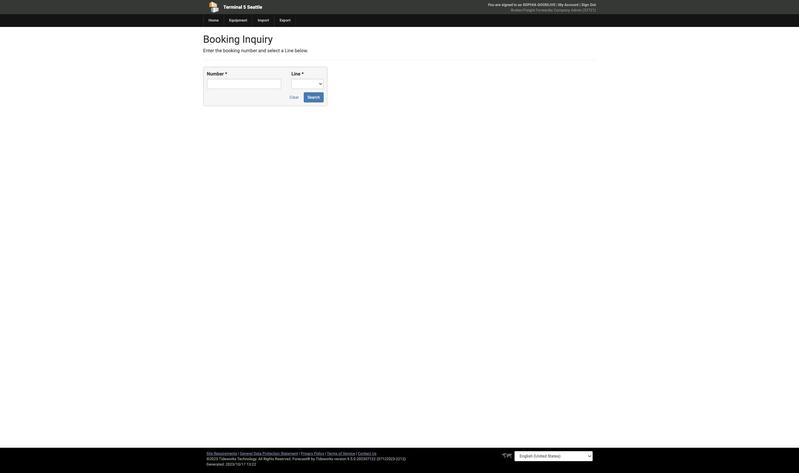 Task type: describe. For each thing, give the bounding box(es) containing it.
| up forecast® at the left bottom
[[299, 452, 300, 456]]

generated:
[[207, 463, 225, 467]]

import
[[258, 18, 269, 23]]

reserved.
[[275, 457, 292, 462]]

terminal
[[223, 4, 242, 10]]

9.5.0.202307122
[[347, 457, 376, 462]]

service
[[343, 452, 355, 456]]

statement
[[281, 452, 298, 456]]

my account link
[[558, 3, 579, 7]]

| up "9.5.0.202307122"
[[356, 452, 357, 456]]

privacy policy link
[[301, 452, 324, 456]]

export
[[280, 18, 291, 23]]

terms
[[327, 452, 338, 456]]

booking
[[203, 33, 240, 45]]

terminal 5 seattle
[[223, 4, 262, 10]]

export link
[[274, 14, 296, 27]]

contact us link
[[358, 452, 377, 456]]

a
[[281, 48, 284, 53]]

my
[[558, 3, 564, 7]]

requirements
[[214, 452, 237, 456]]

in
[[514, 3, 517, 7]]

site requirements | general data protection statement | privacy policy | terms of service | contact us ©2023 tideworks technology. all rights reserved. forecast® by tideworks version 9.5.0.202307122 (07122023-2212) generated: 2023/10/17 13:22
[[207, 452, 406, 467]]

privacy
[[301, 452, 313, 456]]

by
[[311, 457, 315, 462]]

forecast®
[[293, 457, 310, 462]]

equipment
[[229, 18, 247, 23]]

broker/freight
[[511, 8, 535, 12]]

| left the general
[[238, 452, 239, 456]]

number
[[241, 48, 257, 53]]

seattle
[[247, 4, 262, 10]]

(07122023-
[[377, 457, 396, 462]]

booking
[[223, 48, 240, 53]]

below.
[[295, 48, 308, 53]]

1 vertical spatial line
[[292, 71, 301, 77]]

5
[[243, 4, 246, 10]]

forwarder
[[536, 8, 553, 12]]

of
[[339, 452, 342, 456]]

equipment link
[[224, 14, 252, 27]]

2212)
[[396, 457, 406, 462]]

search button
[[304, 93, 324, 103]]

clear
[[290, 95, 299, 100]]

rights
[[264, 457, 274, 462]]

contact
[[358, 452, 371, 456]]

* for number *
[[225, 71, 227, 77]]

sign out link
[[582, 3, 596, 7]]

all
[[258, 457, 263, 462]]

import link
[[252, 14, 274, 27]]

version
[[334, 457, 346, 462]]

and
[[258, 48, 266, 53]]

you
[[488, 3, 494, 7]]



Task type: locate. For each thing, give the bounding box(es) containing it.
general
[[240, 452, 253, 456]]

|
[[557, 3, 558, 7], [580, 3, 581, 7], [238, 452, 239, 456], [299, 452, 300, 456], [325, 452, 326, 456], [356, 452, 357, 456]]

home
[[209, 18, 219, 23]]

site requirements link
[[207, 452, 237, 456]]

search
[[308, 95, 320, 100]]

are
[[495, 3, 501, 7]]

admin
[[571, 8, 582, 12]]

| left "sign"
[[580, 3, 581, 7]]

terms of service link
[[327, 452, 355, 456]]

company
[[554, 8, 570, 12]]

| up tideworks
[[325, 452, 326, 456]]

general data protection statement link
[[240, 452, 298, 456]]

* for line *
[[302, 71, 304, 77]]

2023/10/17
[[226, 463, 246, 467]]

* down below.
[[302, 71, 304, 77]]

sign
[[582, 3, 589, 7]]

account
[[565, 3, 579, 7]]

line inside the booking inquiry enter the booking number and select a line below.
[[285, 48, 294, 53]]

0 horizontal spatial *
[[225, 71, 227, 77]]

signed
[[502, 3, 513, 7]]

line *
[[292, 71, 304, 77]]

0 vertical spatial line
[[285, 48, 294, 53]]

©2023 tideworks
[[207, 457, 236, 462]]

number *
[[207, 71, 227, 77]]

enter
[[203, 48, 214, 53]]

* right the number
[[225, 71, 227, 77]]

terminal 5 seattle link
[[203, 0, 361, 14]]

data
[[254, 452, 262, 456]]

*
[[225, 71, 227, 77], [302, 71, 304, 77]]

out
[[590, 3, 596, 7]]

you are signed in as sophia goodlive | my account | sign out broker/freight forwarder company admin (57721)
[[488, 3, 596, 12]]

line up clear button
[[292, 71, 301, 77]]

clear button
[[286, 93, 303, 103]]

line
[[285, 48, 294, 53], [292, 71, 301, 77]]

2 * from the left
[[302, 71, 304, 77]]

| left my
[[557, 3, 558, 7]]

as
[[518, 3, 522, 7]]

line right a
[[285, 48, 294, 53]]

tideworks
[[316, 457, 333, 462]]

site
[[207, 452, 213, 456]]

select
[[267, 48, 280, 53]]

Number * text field
[[207, 79, 281, 89]]

number
[[207, 71, 224, 77]]

booking inquiry enter the booking number and select a line below.
[[203, 33, 308, 53]]

1 horizontal spatial *
[[302, 71, 304, 77]]

protection
[[263, 452, 280, 456]]

inquiry
[[242, 33, 273, 45]]

us
[[372, 452, 377, 456]]

policy
[[314, 452, 324, 456]]

1 * from the left
[[225, 71, 227, 77]]

goodlive
[[538, 3, 556, 7]]

home link
[[203, 14, 224, 27]]

(57721)
[[583, 8, 596, 12]]

technology.
[[237, 457, 257, 462]]

the
[[215, 48, 222, 53]]

13:22
[[247, 463, 256, 467]]

sophia
[[523, 3, 537, 7]]



Task type: vqa. For each thing, say whether or not it's contained in the screenshot.
equipment
yes



